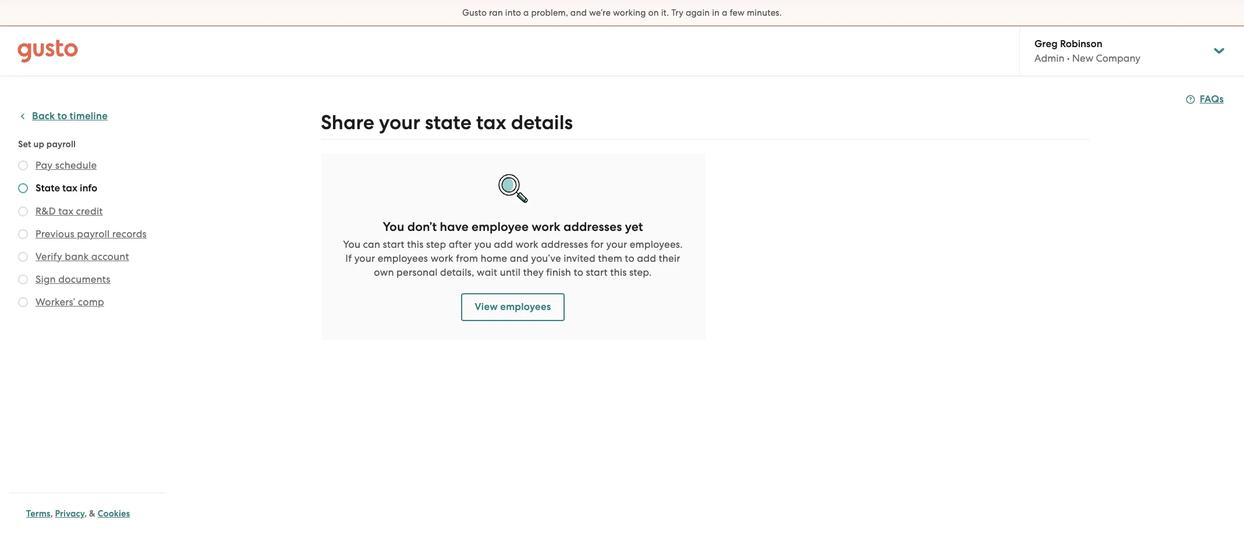 Task type: vqa. For each thing, say whether or not it's contained in the screenshot.
the middle tax
yes



Task type: describe. For each thing, give the bounding box(es) containing it.
1 check image from the top
[[18, 183, 28, 193]]

2 vertical spatial work
[[431, 253, 454, 264]]

payroll inside button
[[77, 228, 110, 240]]

•
[[1067, 52, 1070, 64]]

employees.
[[630, 239, 683, 250]]

info
[[80, 182, 97, 195]]

cookies
[[98, 509, 130, 519]]

minutes.
[[747, 8, 782, 18]]

home
[[481, 253, 507, 264]]

admin
[[1035, 52, 1065, 64]]

back
[[32, 110, 55, 122]]

r&d
[[36, 206, 56, 217]]

2 horizontal spatial your
[[607, 239, 627, 250]]

workers' comp button
[[36, 295, 104, 309]]

we're
[[589, 8, 611, 18]]

details
[[511, 111, 573, 135]]

1 a from the left
[[524, 8, 529, 18]]

until
[[500, 267, 521, 278]]

greg
[[1035, 38, 1058, 50]]

0 vertical spatial your
[[379, 111, 420, 135]]

r&d tax credit button
[[36, 204, 103, 218]]

new
[[1073, 52, 1094, 64]]

schedule
[[55, 160, 97, 171]]

verify
[[36, 251, 62, 263]]

you don't have employee work addresses yet you can start this step after you add work addresses for your employees. if your employees work from home and you've invited them to add their own personal details, wait until they finish to start this step.
[[343, 220, 683, 278]]

privacy
[[55, 509, 85, 519]]

sign documents
[[36, 274, 110, 285]]

don't
[[407, 220, 437, 235]]

share
[[321, 111, 374, 135]]

2 , from the left
[[85, 509, 87, 519]]

previous
[[36, 228, 74, 240]]

check image for r&d
[[18, 207, 28, 217]]

you've
[[531, 253, 561, 264]]

tax for credit
[[58, 206, 73, 217]]

state
[[36, 182, 60, 195]]

1 vertical spatial work
[[516, 239, 539, 250]]

documents
[[58, 274, 110, 285]]

employees inside 'link'
[[500, 301, 551, 313]]

from
[[456, 253, 478, 264]]

&
[[89, 509, 96, 519]]

r&d tax credit
[[36, 206, 103, 217]]

2 vertical spatial your
[[354, 253, 375, 264]]

into
[[505, 8, 521, 18]]

problem,
[[531, 8, 568, 18]]

verify bank account
[[36, 251, 129, 263]]

step
[[426, 239, 446, 250]]

view employees link
[[461, 294, 565, 321]]

company
[[1096, 52, 1141, 64]]

1 horizontal spatial this
[[610, 267, 627, 278]]

can
[[363, 239, 380, 250]]

1 vertical spatial start
[[586, 267, 608, 278]]

home image
[[17, 39, 78, 63]]

credit
[[76, 206, 103, 217]]

workers'
[[36, 296, 75, 308]]

bank
[[65, 251, 89, 263]]

0 vertical spatial addresses
[[564, 220, 622, 235]]

0 vertical spatial work
[[532, 220, 561, 235]]

1 horizontal spatial to
[[574, 267, 584, 278]]

it.
[[661, 8, 669, 18]]

terms link
[[26, 509, 50, 519]]

1 vertical spatial addresses
[[541, 239, 588, 250]]

check image for verify
[[18, 252, 28, 262]]

previous payroll records
[[36, 228, 147, 240]]

own
[[374, 267, 394, 278]]

pay schedule
[[36, 160, 97, 171]]

view
[[475, 301, 498, 313]]

set
[[18, 139, 31, 150]]

workers' comp
[[36, 296, 104, 308]]

after
[[449, 239, 472, 250]]

state tax info list
[[18, 158, 161, 312]]

in
[[712, 8, 720, 18]]

cookies button
[[98, 507, 130, 521]]

gusto
[[462, 8, 487, 18]]

them
[[598, 253, 623, 264]]

comp
[[78, 296, 104, 308]]

back to timeline button
[[18, 109, 108, 123]]

robinson
[[1060, 38, 1103, 50]]



Task type: locate. For each thing, give the bounding box(es) containing it.
add up 'step.'
[[637, 253, 656, 264]]

1 horizontal spatial you
[[383, 220, 404, 235]]

account
[[91, 251, 129, 263]]

your up them
[[607, 239, 627, 250]]

0 vertical spatial start
[[383, 239, 405, 250]]

details,
[[440, 267, 474, 278]]

greg robinson admin • new company
[[1035, 38, 1141, 64]]

0 vertical spatial payroll
[[46, 139, 76, 150]]

1 vertical spatial check image
[[18, 207, 28, 217]]

payroll up pay schedule button
[[46, 139, 76, 150]]

sign documents button
[[36, 273, 110, 287]]

state tax info
[[36, 182, 97, 195]]

start
[[383, 239, 405, 250], [586, 267, 608, 278]]

and left 'we're'
[[571, 8, 587, 18]]

on
[[648, 8, 659, 18]]

0 vertical spatial to
[[57, 110, 67, 122]]

check image for previous
[[18, 229, 28, 239]]

2 check image from the top
[[18, 207, 28, 217]]

finish
[[546, 267, 571, 278]]

check image for sign
[[18, 275, 28, 285]]

this
[[407, 239, 424, 250], [610, 267, 627, 278]]

ran
[[489, 8, 503, 18]]

1 horizontal spatial add
[[637, 253, 656, 264]]

add up home
[[494, 239, 513, 250]]

timeline
[[70, 110, 108, 122]]

0 vertical spatial employees
[[378, 253, 428, 264]]

sign
[[36, 274, 56, 285]]

check image for pay
[[18, 161, 28, 171]]

set up payroll
[[18, 139, 76, 150]]

back to timeline
[[32, 110, 108, 122]]

to right back
[[57, 110, 67, 122]]

and
[[571, 8, 587, 18], [510, 253, 529, 264]]

1 check image from the top
[[18, 161, 28, 171]]

tax
[[476, 111, 506, 135], [62, 182, 77, 195], [58, 206, 73, 217]]

payroll down credit
[[77, 228, 110, 240]]

0 horizontal spatial payroll
[[46, 139, 76, 150]]

pay
[[36, 160, 53, 171]]

your left state
[[379, 111, 420, 135]]

, left privacy
[[50, 509, 53, 519]]

1 horizontal spatial start
[[586, 267, 608, 278]]

try
[[672, 8, 684, 18]]

this down the don't
[[407, 239, 424, 250]]

tax for info
[[62, 182, 77, 195]]

check image for workers'
[[18, 298, 28, 307]]

0 horizontal spatial and
[[510, 253, 529, 264]]

check image left previous
[[18, 229, 28, 239]]

step.
[[629, 267, 652, 278]]

1 vertical spatial tax
[[62, 182, 77, 195]]

1 horizontal spatial payroll
[[77, 228, 110, 240]]

start down them
[[586, 267, 608, 278]]

check image left r&d
[[18, 207, 28, 217]]

check image left workers' on the left of page
[[18, 298, 28, 307]]

0 horizontal spatial this
[[407, 239, 424, 250]]

0 vertical spatial tax
[[476, 111, 506, 135]]

0 horizontal spatial ,
[[50, 509, 53, 519]]

1 horizontal spatial a
[[722, 8, 728, 18]]

1 vertical spatial you
[[343, 239, 361, 250]]

0 horizontal spatial a
[[524, 8, 529, 18]]

share your state tax details
[[321, 111, 573, 135]]

tax right r&d
[[58, 206, 73, 217]]

1 horizontal spatial ,
[[85, 509, 87, 519]]

a right "in"
[[722, 8, 728, 18]]

to up 'step.'
[[625, 253, 635, 264]]

gusto ran into a problem, and we're working on it. try again in a few minutes.
[[462, 8, 782, 18]]

your down can
[[354, 253, 375, 264]]

, left &
[[85, 509, 87, 519]]

0 vertical spatial this
[[407, 239, 424, 250]]

2 vertical spatial tax
[[58, 206, 73, 217]]

tax left info
[[62, 182, 77, 195]]

faqs button
[[1186, 93, 1224, 107]]

tax inside button
[[58, 206, 73, 217]]

working
[[613, 8, 646, 18]]

2 check image from the top
[[18, 229, 28, 239]]

check image left pay
[[18, 161, 28, 171]]

2 horizontal spatial to
[[625, 253, 635, 264]]

invited
[[564, 253, 596, 264]]

0 horizontal spatial add
[[494, 239, 513, 250]]

3 check image from the top
[[18, 275, 28, 285]]

payroll
[[46, 139, 76, 150], [77, 228, 110, 240]]

check image left state
[[18, 183, 28, 193]]

1 horizontal spatial your
[[379, 111, 420, 135]]

check image
[[18, 183, 28, 193], [18, 207, 28, 217], [18, 252, 28, 262]]

0 horizontal spatial you
[[343, 239, 361, 250]]

0 horizontal spatial start
[[383, 239, 405, 250]]

1 horizontal spatial and
[[571, 8, 587, 18]]

this down them
[[610, 267, 627, 278]]

state
[[425, 111, 472, 135]]

,
[[50, 509, 53, 519], [85, 509, 87, 519]]

2 vertical spatial to
[[574, 267, 584, 278]]

1 vertical spatial and
[[510, 253, 529, 264]]

1 horizontal spatial employees
[[500, 301, 551, 313]]

your
[[379, 111, 420, 135], [607, 239, 627, 250], [354, 253, 375, 264]]

start right can
[[383, 239, 405, 250]]

you left the don't
[[383, 220, 404, 235]]

pay schedule button
[[36, 158, 97, 172]]

check image left 'verify'
[[18, 252, 28, 262]]

tax right state
[[476, 111, 506, 135]]

1 vertical spatial employees
[[500, 301, 551, 313]]

faqs
[[1200, 93, 1224, 105]]

2 a from the left
[[722, 8, 728, 18]]

1 vertical spatial your
[[607, 239, 627, 250]]

you
[[475, 239, 492, 250]]

1 , from the left
[[50, 509, 53, 519]]

0 vertical spatial check image
[[18, 183, 28, 193]]

few
[[730, 8, 745, 18]]

employees up personal
[[378, 253, 428, 264]]

view employees
[[475, 301, 551, 313]]

for
[[591, 239, 604, 250]]

their
[[659, 253, 681, 264]]

again
[[686, 8, 710, 18]]

personal
[[397, 267, 438, 278]]

and up 'until'
[[510, 253, 529, 264]]

employee
[[472, 220, 529, 235]]

you up if
[[343, 239, 361, 250]]

0 horizontal spatial to
[[57, 110, 67, 122]]

to down the invited
[[574, 267, 584, 278]]

1 vertical spatial add
[[637, 253, 656, 264]]

1 vertical spatial payroll
[[77, 228, 110, 240]]

1 vertical spatial to
[[625, 253, 635, 264]]

0 horizontal spatial employees
[[378, 253, 428, 264]]

0 vertical spatial and
[[571, 8, 587, 18]]

check image left sign
[[18, 275, 28, 285]]

if
[[346, 253, 352, 264]]

previous payroll records button
[[36, 227, 147, 241]]

employees inside the you don't have employee work addresses yet you can start this step after you add work addresses for your employees. if your employees work from home and you've invited them to add their own personal details, wait until they finish to start this step.
[[378, 253, 428, 264]]

yet
[[625, 220, 643, 235]]

terms
[[26, 509, 50, 519]]

records
[[112, 228, 147, 240]]

0 horizontal spatial your
[[354, 253, 375, 264]]

addresses up for
[[564, 220, 622, 235]]

4 check image from the top
[[18, 298, 28, 307]]

privacy link
[[55, 509, 85, 519]]

0 vertical spatial add
[[494, 239, 513, 250]]

to
[[57, 110, 67, 122], [625, 253, 635, 264], [574, 267, 584, 278]]

employees
[[378, 253, 428, 264], [500, 301, 551, 313]]

employees down they
[[500, 301, 551, 313]]

verify bank account button
[[36, 250, 129, 264]]

to inside 'back to timeline' button
[[57, 110, 67, 122]]

you
[[383, 220, 404, 235], [343, 239, 361, 250]]

up
[[33, 139, 44, 150]]

and inside the you don't have employee work addresses yet you can start this step after you add work addresses for your employees. if your employees work from home and you've invited them to add their own personal details, wait until they finish to start this step.
[[510, 253, 529, 264]]

2 vertical spatial check image
[[18, 252, 28, 262]]

wait
[[477, 267, 497, 278]]

addresses up the invited
[[541, 239, 588, 250]]

terms , privacy , & cookies
[[26, 509, 130, 519]]

check image
[[18, 161, 28, 171], [18, 229, 28, 239], [18, 275, 28, 285], [18, 298, 28, 307]]

have
[[440, 220, 469, 235]]

a right into
[[524, 8, 529, 18]]

3 check image from the top
[[18, 252, 28, 262]]

1 vertical spatial this
[[610, 267, 627, 278]]

0 vertical spatial you
[[383, 220, 404, 235]]

add
[[494, 239, 513, 250], [637, 253, 656, 264]]

they
[[523, 267, 544, 278]]



